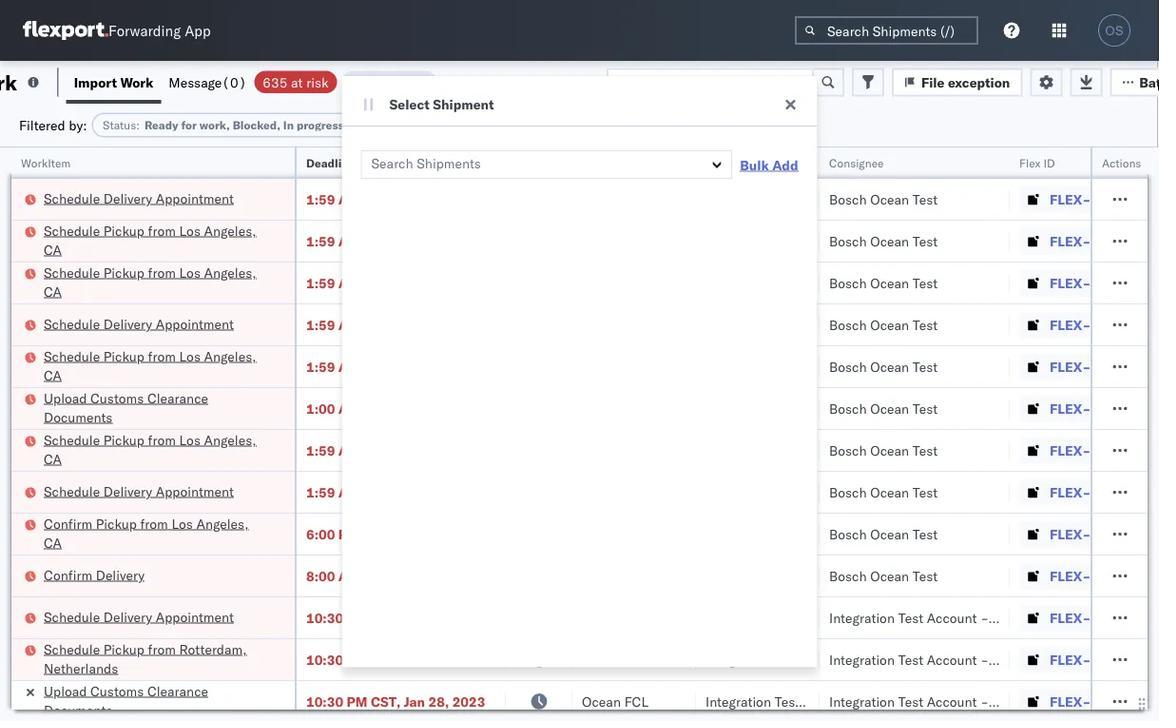 Task type: describe. For each thing, give the bounding box(es) containing it.
rotterdam,
[[179, 641, 247, 657]]

23, for confirm pickup from los angeles, ca
[[424, 526, 445, 542]]

shipment
[[433, 96, 494, 113]]

select shipment
[[390, 96, 494, 113]]

23, for schedule pickup from rotterdam, netherlands
[[429, 651, 449, 668]]

2 - from the top
[[981, 651, 989, 668]]

angeles, for 2nd "schedule pickup from los angeles, ca" button from the bottom of the page schedule pickup from los angeles, ca link
[[204, 348, 256, 364]]

from for 2nd "schedule pickup from los angeles, ca" button from the bottom of the page schedule pickup from los angeles, ca link
[[148, 348, 176, 364]]

status
[[103, 118, 136, 132]]

3 10:30 from the top
[[306, 693, 344, 710]]

5 am from the top
[[339, 358, 360, 375]]

1 1:59 am cdt, nov 5, 2022 from the top
[[306, 191, 475, 207]]

4 1889466 from the top
[[1091, 568, 1149, 584]]

4 cdt, from the top
[[364, 316, 395, 333]]

cst, down 1:00 am cst, nov 9, 2022
[[364, 442, 394, 459]]

4 1846748 from the top
[[1091, 316, 1149, 333]]

deadline button
[[297, 151, 487, 170]]

4 schedule delivery appointment link from the top
[[44, 607, 234, 626]]

3 1889466 from the top
[[1091, 526, 1149, 542]]

2 upload customs clearance documents from the top
[[44, 683, 208, 718]]

7 schedule from the top
[[44, 483, 100, 499]]

pm right the "6:00"
[[339, 526, 359, 542]]

filtered
[[19, 117, 65, 133]]

ocean fcl for 10:30 pm cst, jan 23, 2023
[[582, 651, 649, 668]]

appointment for 4th schedule delivery appointment link from the bottom of the page
[[156, 190, 234, 206]]

635
[[263, 74, 288, 90]]

los inside confirm pickup from los angeles, ca
[[172, 515, 193, 532]]

10:30 pm cst, jan 28, 2023
[[306, 693, 486, 710]]

2 schedule from the top
[[44, 222, 100, 239]]

work for import
[[120, 74, 154, 90]]

8:00
[[306, 568, 335, 584]]

track
[[397, 74, 428, 90]]

ready
[[145, 118, 178, 132]]

1846748 for 2nd "schedule pickup from los angeles, ca" button from the top of the page
[[1091, 274, 1149, 291]]

filters
[[557, 73, 596, 90]]

2 schedule delivery appointment link from the top
[[44, 314, 234, 333]]

1846748 for 2nd "schedule pickup from los angeles, ca" button from the bottom of the page
[[1091, 358, 1149, 375]]

at
[[291, 74, 303, 90]]

3 schedule delivery appointment from the top
[[44, 483, 234, 499]]

message (0)
[[169, 74, 247, 90]]

id
[[1044, 156, 1056, 170]]

from for fourth "schedule pickup from los angeles, ca" button from the bottom's schedule pickup from los angeles, ca link
[[148, 222, 176, 239]]

: for status
[[136, 118, 140, 132]]

1 2023 from the top
[[453, 609, 486, 626]]

3 resize handle column header from the left
[[550, 147, 573, 721]]

2 14, from the top
[[425, 484, 446, 500]]

3 account from the top
[[927, 693, 978, 710]]

3 schedule delivery appointment link from the top
[[44, 482, 234, 501]]

forwarding
[[108, 21, 181, 39]]

in
[[283, 118, 294, 132]]

Search Work text field
[[607, 68, 814, 97]]

cst, down 8:00 am cst, dec 24, 2022
[[371, 609, 401, 626]]

upload for 1st upload customs clearance documents link from the bottom of the page
[[44, 683, 87, 699]]

name
[[740, 156, 770, 170]]

28,
[[429, 693, 449, 710]]

client name button
[[696, 151, 801, 170]]

2 jan from the top
[[404, 651, 425, 668]]

customs for 1st upload customs clearance documents link from the bottom of the page
[[90, 683, 144, 699]]

5, for 2nd "schedule pickup from los angeles, ca" button from the top of the page's schedule pickup from los angeles, ca link
[[426, 274, 438, 291]]

3 cdt, from the top
[[364, 274, 395, 291]]

4 flex-1846748 from the top
[[1050, 316, 1149, 333]]

clearance for first upload customs clearance documents link from the top of the page
[[147, 390, 208, 406]]

flexport. image
[[23, 21, 108, 40]]

reset
[[453, 73, 489, 90]]

3 : from the left
[[577, 118, 580, 132]]

3 lagerfeld from the top
[[1021, 693, 1077, 710]]

add
[[773, 156, 799, 173]]

5 resize handle column header from the left
[[797, 147, 820, 721]]

status : ready for work, blocked, in progress
[[103, 118, 344, 132]]

schedule pickup from rotterdam, netherlands button
[[44, 640, 270, 680]]

4 1:59 am cdt, nov 5, 2022 from the top
[[306, 316, 475, 333]]

1:59 am cdt, nov 5, 2022 for fourth "schedule pickup from los angeles, ca" button from the bottom
[[306, 233, 475, 249]]

2 2023 from the top
[[453, 651, 486, 668]]

schedule pickup from los angeles, ca link for 2nd "schedule pickup from los angeles, ca" button from the top of the page
[[44, 263, 270, 301]]

1 karl from the top
[[993, 609, 1017, 626]]

9 flex- from the top
[[1050, 526, 1091, 542]]

ca for 2nd "schedule pickup from los angeles, ca" button from the top of the page's schedule pickup from los angeles, ca link
[[44, 283, 62, 300]]

documents for 1st upload customs clearance documents link from the bottom of the page
[[44, 702, 113, 718]]

deadline
[[306, 156, 355, 170]]

ca for 2nd "schedule pickup from los angeles, ca" button from the bottom of the page schedule pickup from los angeles, ca link
[[44, 367, 62, 383]]

3 1:59 from the top
[[306, 274, 335, 291]]

1 1:59 from the top
[[306, 191, 335, 207]]

import
[[74, 74, 117, 90]]

2 1889466 from the top
[[1091, 484, 1149, 500]]

snoozed
[[394, 118, 438, 132]]

confirm delivery link
[[44, 566, 145, 585]]

by:
[[69, 117, 87, 133]]

cst, up '6:00 pm cst, dec 23, 2022'
[[364, 484, 394, 500]]

1 cdt, from the top
[[364, 191, 395, 207]]

dec up 8:00 am cst, dec 24, 2022
[[396, 526, 421, 542]]

1 schedule from the top
[[44, 190, 100, 206]]

consignee button
[[820, 151, 991, 170]]

netherlands
[[44, 660, 118, 676]]

delivery up upload customs clearance documents button
[[104, 315, 152, 332]]

os
[[1106, 23, 1124, 38]]

1 flex-2130387 from the top
[[1050, 609, 1149, 626]]

bulk
[[740, 156, 769, 173]]

4 5, from the top
[[426, 316, 438, 333]]

1 schedule pickup from los angeles, ca button from the top
[[44, 221, 270, 261]]

confirm for confirm delivery
[[44, 567, 92, 583]]

1:59 am cdt, nov 5, 2022 for 2nd "schedule pickup from los angeles, ca" button from the top of the page
[[306, 274, 475, 291]]

delivery up schedule pickup from rotterdam, netherlands in the left of the page
[[104, 608, 152, 625]]

1 am from the top
[[339, 191, 360, 207]]

5 cdt, from the top
[[364, 358, 395, 375]]

upload customs clearance documents button
[[44, 389, 270, 429]]

5 1:59 from the top
[[306, 358, 335, 375]]

schedule pickup from los angeles, ca link for first "schedule pickup from los angeles, ca" button from the bottom of the page
[[44, 431, 270, 469]]

2 10:30 pm cst, jan 23, 2023 from the top
[[306, 651, 486, 668]]

635 at risk
[[263, 74, 329, 90]]

nov for first upload customs clearance documents link from the top of the page
[[397, 400, 422, 417]]

1 lagerfeld from the top
[[1021, 609, 1077, 626]]

5 flex- from the top
[[1050, 358, 1091, 375]]

consignee
[[830, 156, 884, 170]]

6 1:59 from the top
[[306, 442, 335, 459]]

6:00
[[306, 526, 335, 542]]

confirm pickup from los angeles, ca link
[[44, 514, 270, 552]]

import work
[[74, 74, 154, 90]]

2 2130387 from the top
[[1091, 651, 1149, 668]]

13 flex- from the top
[[1050, 693, 1091, 710]]

1846748 for upload customs clearance documents button
[[1091, 400, 1149, 417]]

bulk add
[[740, 156, 799, 173]]

10 flex- from the top
[[1050, 568, 1091, 584]]

fcl for 10:30 pm cst, jan 28, 2023
[[625, 693, 649, 710]]

3 2023 from the top
[[453, 693, 486, 710]]

for
[[181, 118, 197, 132]]

3 flex-2130387 from the top
[[1050, 693, 1149, 710]]

snoozed : no
[[394, 118, 461, 132]]

1 upload customs clearance documents link from the top
[[44, 389, 270, 427]]

schedule pickup from los angeles, ca link for fourth "schedule pickup from los angeles, ca" button from the bottom
[[44, 221, 270, 259]]

actions
[[1103, 156, 1142, 170]]

schedule pickup from los angeles, ca link for 2nd "schedule pickup from los angeles, ca" button from the bottom of the page
[[44, 347, 270, 385]]

7 resize handle column header from the left
[[1125, 147, 1148, 721]]

1 10:30 pm cst, jan 23, 2023 from the top
[[306, 609, 486, 626]]

2 1:59 from the top
[[306, 233, 335, 249]]

file exception
[[922, 74, 1011, 90]]

2 resize handle column header from the left
[[483, 147, 506, 721]]

1 schedule delivery appointment link from the top
[[44, 189, 234, 208]]

shipments
[[417, 155, 481, 172]]

8:00 am cst, dec 24, 2022
[[306, 568, 482, 584]]

106
[[351, 74, 375, 90]]

reset to default filters button
[[442, 68, 607, 97]]

cst, left 28,
[[371, 693, 401, 710]]

4 flex-1889466 from the top
[[1050, 568, 1149, 584]]

8 resize handle column header from the left
[[1140, 147, 1160, 721]]

search for search work : test
[[511, 118, 547, 132]]

cst, left 9,
[[364, 400, 394, 417]]

workitem button
[[11, 151, 276, 170]]

2 karl from the top
[[993, 651, 1017, 668]]

cst, up 8:00 am cst, dec 24, 2022
[[363, 526, 393, 542]]

confirm delivery
[[44, 567, 145, 583]]

select
[[390, 96, 430, 113]]

confirm delivery button
[[44, 566, 145, 587]]

clearance for 1st upload customs clearance documents link from the bottom of the page
[[147, 683, 208, 699]]

angeles, for 2nd "schedule pickup from los angeles, ca" button from the top of the page's schedule pickup from los angeles, ca link
[[204, 264, 256, 281]]

1 schedule pickup from los angeles, ca from the top
[[44, 222, 256, 258]]

pm down 8:00 am cst, dec 24, 2022
[[347, 609, 368, 626]]

2 lagerfeld from the top
[[1021, 651, 1077, 668]]

work,
[[200, 118, 230, 132]]

24,
[[425, 568, 446, 584]]

schedule pickup from rotterdam, netherlands
[[44, 641, 247, 676]]

9,
[[425, 400, 437, 417]]

cst, down '6:00 pm cst, dec 23, 2022'
[[364, 568, 394, 584]]

pm left 28,
[[347, 693, 368, 710]]

workitem
[[21, 156, 71, 170]]

1 jan from the top
[[404, 609, 425, 626]]

blocked,
[[233, 118, 281, 132]]

2 1:59 am cst, dec 14, 2022 from the top
[[306, 484, 482, 500]]

file
[[922, 74, 945, 90]]

ocean fcl for 10:30 pm cst, jan 28, 2023
[[582, 693, 649, 710]]

search for search shipments
[[372, 155, 414, 172]]

6 am from the top
[[339, 400, 360, 417]]

import work button
[[66, 61, 161, 104]]

pickup inside schedule pickup from rotterdam, netherlands
[[104, 641, 145, 657]]

6:00 pm cst, dec 23, 2022
[[306, 526, 481, 542]]

3 schedule from the top
[[44, 264, 100, 281]]

1 account from the top
[[927, 609, 978, 626]]

1 integration test account - karl lagerfeld from the top
[[830, 609, 1077, 626]]

angeles, for schedule pickup from los angeles, ca link for first "schedule pickup from los angeles, ca" button from the bottom of the page
[[204, 431, 256, 448]]

delivery down workitem button
[[104, 190, 152, 206]]

work for search
[[550, 118, 577, 132]]



Task type: locate. For each thing, give the bounding box(es) containing it.
jan down 8:00 am cst, dec 24, 2022
[[404, 609, 425, 626]]

2 10:30 from the top
[[306, 651, 344, 668]]

appointment up upload customs clearance documents button
[[156, 315, 234, 332]]

7 1:59 from the top
[[306, 484, 335, 500]]

2 vertical spatial -
[[981, 693, 989, 710]]

1 vertical spatial clearance
[[147, 683, 208, 699]]

cdt,
[[364, 191, 395, 207], [364, 233, 395, 249], [364, 274, 395, 291], [364, 316, 395, 333], [364, 358, 395, 375]]

0 vertical spatial confirm
[[44, 515, 92, 532]]

9 schedule from the top
[[44, 641, 100, 657]]

2023 right 28,
[[453, 693, 486, 710]]

flex id button
[[1010, 151, 1144, 170]]

1:59 am cst, dec 14, 2022 down 1:00 am cst, nov 9, 2022
[[306, 442, 482, 459]]

progress
[[297, 118, 344, 132]]

8 am from the top
[[339, 484, 360, 500]]

2 fcl from the top
[[625, 693, 649, 710]]

flex-1889466 button
[[1020, 437, 1153, 464], [1020, 437, 1153, 464], [1020, 479, 1153, 506], [1020, 479, 1153, 506], [1020, 521, 1153, 548], [1020, 521, 1153, 548], [1020, 563, 1153, 589], [1020, 563, 1153, 589]]

0 vertical spatial karl
[[993, 609, 1017, 626]]

dec down 1:00 am cst, nov 9, 2022
[[397, 442, 422, 459]]

2 vertical spatial integration test account - karl lagerfeld
[[830, 693, 1077, 710]]

ocean
[[871, 191, 910, 207], [747, 233, 786, 249], [871, 233, 910, 249], [747, 274, 786, 291], [871, 274, 910, 291], [747, 316, 786, 333], [871, 316, 910, 333], [871, 358, 910, 375], [871, 400, 910, 417], [871, 442, 910, 459], [871, 484, 910, 500], [871, 526, 910, 542], [871, 568, 910, 584], [582, 651, 621, 668], [582, 693, 621, 710]]

4 schedule pickup from los angeles, ca link from the top
[[44, 431, 270, 469]]

0 vertical spatial 10:30
[[306, 609, 344, 626]]

14, up '6:00 pm cst, dec 23, 2022'
[[425, 484, 446, 500]]

pm up 10:30 pm cst, jan 28, 2023
[[347, 651, 368, 668]]

1 vertical spatial upload
[[44, 683, 87, 699]]

0 horizontal spatial search
[[372, 155, 414, 172]]

2023 up 10:30 pm cst, jan 28, 2023
[[453, 651, 486, 668]]

1 vertical spatial 2130387
[[1091, 651, 1149, 668]]

1 vertical spatial documents
[[44, 702, 113, 718]]

3 flex- from the top
[[1050, 274, 1091, 291]]

search down snoozed
[[372, 155, 414, 172]]

flex-1846748 button
[[1020, 186, 1153, 213], [1020, 186, 1153, 213], [1020, 228, 1153, 254], [1020, 228, 1153, 254], [1020, 270, 1153, 296], [1020, 270, 1153, 296], [1020, 312, 1153, 338], [1020, 312, 1153, 338], [1020, 353, 1153, 380], [1020, 353, 1153, 380], [1020, 395, 1153, 422], [1020, 395, 1153, 422]]

upload inside upload customs clearance documents button
[[44, 390, 87, 406]]

jan
[[404, 609, 425, 626], [404, 651, 425, 668], [404, 693, 425, 710]]

1:00 am cst, nov 9, 2022
[[306, 400, 474, 417]]

4 resize handle column header from the left
[[674, 147, 696, 721]]

message
[[169, 74, 222, 90]]

7 flex- from the top
[[1050, 442, 1091, 459]]

2 schedule pickup from los angeles, ca from the top
[[44, 264, 256, 300]]

schedule pickup from rotterdam, netherlands link
[[44, 640, 270, 678]]

(0)
[[222, 74, 247, 90]]

search down reset to default filters button
[[511, 118, 547, 132]]

customs for first upload customs clearance documents link from the top of the page
[[90, 390, 144, 406]]

2 ca from the top
[[44, 283, 62, 300]]

nov for fourth "schedule pickup from los angeles, ca" button from the bottom's schedule pickup from los angeles, ca link
[[398, 233, 423, 249]]

3 flex-1889466 from the top
[[1050, 526, 1149, 542]]

schedule delivery appointment up schedule pickup from rotterdam, netherlands in the left of the page
[[44, 608, 234, 625]]

confirm for confirm pickup from los angeles, ca
[[44, 515, 92, 532]]

app
[[185, 21, 211, 39]]

1 1846748 from the top
[[1091, 191, 1149, 207]]

lagerfeld
[[1021, 609, 1077, 626], [1021, 651, 1077, 668], [1021, 693, 1077, 710]]

1 vertical spatial jan
[[404, 651, 425, 668]]

1 vertical spatial 10:30 pm cst, jan 23, 2023
[[306, 651, 486, 668]]

1 vertical spatial ocean fcl
[[582, 693, 649, 710]]

5,
[[426, 191, 438, 207], [426, 233, 438, 249], [426, 274, 438, 291], [426, 316, 438, 333], [426, 358, 438, 375]]

0 vertical spatial fcl
[[625, 651, 649, 668]]

1 vertical spatial confirm
[[44, 567, 92, 583]]

1 vertical spatial 2023
[[453, 651, 486, 668]]

appointment for 2nd schedule delivery appointment link from the bottom
[[156, 483, 234, 499]]

search work : test
[[511, 118, 608, 132]]

no
[[446, 118, 461, 132]]

schedule delivery appointment button down workitem button
[[44, 189, 234, 210]]

confirm down confirm pickup from los angeles, ca
[[44, 567, 92, 583]]

client
[[706, 156, 737, 170]]

karl
[[993, 609, 1017, 626], [993, 651, 1017, 668], [993, 693, 1017, 710]]

schedule delivery appointment
[[44, 190, 234, 206], [44, 315, 234, 332], [44, 483, 234, 499], [44, 608, 234, 625]]

10:30 pm cst, jan 23, 2023 down 8:00 am cst, dec 24, 2022
[[306, 609, 486, 626]]

0 vertical spatial upload customs clearance documents link
[[44, 389, 270, 427]]

4 schedule from the top
[[44, 315, 100, 332]]

23, up "24,"
[[424, 526, 445, 542]]

upload
[[44, 390, 87, 406], [44, 683, 87, 699]]

5 1:59 am cdt, nov 5, 2022 from the top
[[306, 358, 475, 375]]

pm
[[339, 526, 359, 542], [347, 609, 368, 626], [347, 651, 368, 668], [347, 693, 368, 710]]

delivery up confirm pickup from los angeles, ca
[[104, 483, 152, 499]]

-
[[981, 609, 989, 626], [981, 651, 989, 668], [981, 693, 989, 710]]

3 schedule delivery appointment button from the top
[[44, 482, 234, 503]]

23, down "24,"
[[429, 609, 449, 626]]

0 vertical spatial clearance
[[147, 390, 208, 406]]

1 vertical spatial integration test account - karl lagerfeld
[[830, 651, 1077, 668]]

0 vertical spatial 2023
[[453, 609, 486, 626]]

2 account from the top
[[927, 651, 978, 668]]

1846748 for fourth "schedule pickup from los angeles, ca" button from the bottom
[[1091, 233, 1149, 249]]

1:59 am cst, dec 14, 2022
[[306, 442, 482, 459], [306, 484, 482, 500]]

from for schedule pickup from rotterdam, netherlands link
[[148, 641, 176, 657]]

integration test account - karl lagerfeld
[[830, 609, 1077, 626], [830, 651, 1077, 668], [830, 693, 1077, 710]]

confirm pickup from los angeles, ca
[[44, 515, 249, 551]]

from inside schedule pickup from rotterdam, netherlands
[[148, 641, 176, 657]]

: down filters on the top of page
[[577, 118, 580, 132]]

schedule delivery appointment link
[[44, 189, 234, 208], [44, 314, 234, 333], [44, 482, 234, 501], [44, 607, 234, 626]]

1 resize handle column header from the left
[[272, 147, 295, 721]]

account
[[927, 609, 978, 626], [927, 651, 978, 668], [927, 693, 978, 710]]

1 vertical spatial 23,
[[429, 609, 449, 626]]

dec left "24,"
[[397, 568, 422, 584]]

3 schedule pickup from los angeles, ca link from the top
[[44, 347, 270, 385]]

2 ocean fcl from the top
[[582, 693, 649, 710]]

clearance inside button
[[147, 390, 208, 406]]

3 jan from the top
[[404, 693, 425, 710]]

2 vertical spatial account
[[927, 693, 978, 710]]

2 schedule pickup from los angeles, ca button from the top
[[44, 263, 270, 303]]

14, down 9,
[[425, 442, 446, 459]]

2 1:59 am cdt, nov 5, 2022 from the top
[[306, 233, 475, 249]]

2 vertical spatial 23,
[[429, 651, 449, 668]]

2 appointment from the top
[[156, 315, 234, 332]]

4 schedule pickup from los angeles, ca button from the top
[[44, 431, 270, 470]]

ca for fourth "schedule pickup from los angeles, ca" button from the bottom's schedule pickup from los angeles, ca link
[[44, 241, 62, 258]]

angeles, for 'confirm pickup from los angeles, ca' link
[[196, 515, 249, 532]]

2 vertical spatial 10:30
[[306, 693, 344, 710]]

4 schedule delivery appointment button from the top
[[44, 607, 234, 628]]

1:59 am cdt, nov 5, 2022 for 2nd "schedule pickup from los angeles, ca" button from the bottom of the page
[[306, 358, 475, 375]]

exception
[[948, 74, 1011, 90]]

jan left 28,
[[404, 693, 425, 710]]

2 upload customs clearance documents link from the top
[[44, 682, 270, 720]]

documents for first upload customs clearance documents link from the top of the page
[[44, 409, 113, 425]]

3 schedule pickup from los angeles, ca from the top
[[44, 348, 256, 383]]

cst, up 10:30 pm cst, jan 28, 2023
[[371, 651, 401, 668]]

0 vertical spatial 2130387
[[1091, 609, 1149, 626]]

los
[[179, 222, 201, 239], [179, 264, 201, 281], [179, 348, 201, 364], [179, 431, 201, 448], [172, 515, 193, 532]]

work inside button
[[120, 74, 154, 90]]

2 vertical spatial 2130387
[[1091, 693, 1149, 710]]

4 schedule pickup from los angeles, ca from the top
[[44, 431, 256, 467]]

6 flex-1846748 from the top
[[1050, 400, 1149, 417]]

2 integration test account - karl lagerfeld from the top
[[830, 651, 1077, 668]]

1 vertical spatial flex-2130387
[[1050, 651, 1149, 668]]

1 vertical spatial upload customs clearance documents
[[44, 683, 208, 718]]

8 schedule from the top
[[44, 608, 100, 625]]

1 vertical spatial upload customs clearance documents link
[[44, 682, 270, 720]]

2 clearance from the top
[[147, 683, 208, 699]]

confirm up confirm delivery
[[44, 515, 92, 532]]

appointment for third schedule delivery appointment link from the bottom
[[156, 315, 234, 332]]

confirm
[[44, 515, 92, 532], [44, 567, 92, 583]]

confirm pickup from los angeles, ca button
[[44, 514, 270, 554]]

schedule delivery appointment link up schedule pickup from rotterdam, netherlands in the left of the page
[[44, 607, 234, 626]]

risk
[[307, 74, 329, 90]]

0 vertical spatial account
[[927, 609, 978, 626]]

1 upload customs clearance documents from the top
[[44, 390, 208, 425]]

3 2130387 from the top
[[1091, 693, 1149, 710]]

4 appointment from the top
[[156, 608, 234, 625]]

2 flex- from the top
[[1050, 233, 1091, 249]]

schedule delivery appointment button up confirm pickup from los angeles, ca
[[44, 482, 234, 503]]

forwarding app
[[108, 21, 211, 39]]

1 vertical spatial search
[[372, 155, 414, 172]]

2 vertical spatial 2023
[[453, 693, 486, 710]]

2 vertical spatial jan
[[404, 693, 425, 710]]

resize handle column header
[[272, 147, 295, 721], [483, 147, 506, 721], [550, 147, 573, 721], [674, 147, 696, 721], [797, 147, 820, 721], [988, 147, 1010, 721], [1125, 147, 1148, 721], [1140, 147, 1160, 721]]

1 schedule delivery appointment from the top
[[44, 190, 234, 206]]

5, for 2nd "schedule pickup from los angeles, ca" button from the bottom of the page schedule pickup from los angeles, ca link
[[426, 358, 438, 375]]

1 vertical spatial 14,
[[425, 484, 446, 500]]

3 ca from the top
[[44, 367, 62, 383]]

1 schedule delivery appointment button from the top
[[44, 189, 234, 210]]

1 horizontal spatial work
[[550, 118, 577, 132]]

2 flex-2130387 from the top
[[1050, 651, 1149, 668]]

schedule pickup from los angeles, ca link
[[44, 221, 270, 259], [44, 263, 270, 301], [44, 347, 270, 385], [44, 431, 270, 469]]

bat
[[1140, 74, 1160, 90]]

23, up 28,
[[429, 651, 449, 668]]

schedule delivery appointment up confirm pickup from los angeles, ca
[[44, 483, 234, 499]]

1 vertical spatial customs
[[90, 683, 144, 699]]

angeles, for fourth "schedule pickup from los angeles, ca" button from the bottom's schedule pickup from los angeles, ca link
[[204, 222, 256, 239]]

2 flex-1846748 from the top
[[1050, 233, 1149, 249]]

1:00
[[306, 400, 335, 417]]

1 5, from the top
[[426, 191, 438, 207]]

dec up '6:00 pm cst, dec 23, 2022'
[[397, 484, 422, 500]]

0 vertical spatial 23,
[[424, 526, 445, 542]]

from inside confirm pickup from los angeles, ca
[[140, 515, 168, 532]]

nov for 2nd "schedule pickup from los angeles, ca" button from the top of the page's schedule pickup from los angeles, ca link
[[398, 274, 423, 291]]

work
[[120, 74, 154, 90], [550, 118, 577, 132]]

0 vertical spatial documents
[[44, 409, 113, 425]]

0 vertical spatial jan
[[404, 609, 425, 626]]

: left no
[[438, 118, 441, 132]]

schedule delivery appointment link up confirm pickup from los angeles, ca
[[44, 482, 234, 501]]

schedule delivery appointment button
[[44, 189, 234, 210], [44, 314, 234, 335], [44, 482, 234, 503], [44, 607, 234, 628]]

client name
[[706, 156, 770, 170]]

2 horizontal spatial :
[[577, 118, 580, 132]]

jan up 10:30 pm cst, jan 28, 2023
[[404, 651, 425, 668]]

delivery inside button
[[96, 567, 145, 583]]

appointment up 'confirm pickup from los angeles, ca' link
[[156, 483, 234, 499]]

clearance
[[147, 390, 208, 406], [147, 683, 208, 699]]

:
[[136, 118, 140, 132], [438, 118, 441, 132], [577, 118, 580, 132]]

2 cdt, from the top
[[364, 233, 395, 249]]

1 vertical spatial -
[[981, 651, 989, 668]]

flex id
[[1020, 156, 1056, 170]]

work down filters on the top of page
[[550, 118, 577, 132]]

flex-2130387 button
[[1020, 605, 1153, 631], [1020, 605, 1153, 631], [1020, 646, 1153, 673], [1020, 646, 1153, 673], [1020, 688, 1153, 715], [1020, 688, 1153, 715]]

11 flex- from the top
[[1050, 609, 1091, 626]]

1 vertical spatial lagerfeld
[[1021, 651, 1077, 668]]

14,
[[425, 442, 446, 459], [425, 484, 446, 500]]

0 vertical spatial lagerfeld
[[1021, 609, 1077, 626]]

0 vertical spatial upload
[[44, 390, 87, 406]]

schedule pickup from los angeles, ca button
[[44, 221, 270, 261], [44, 263, 270, 303], [44, 347, 270, 387], [44, 431, 270, 470]]

1 appointment from the top
[[156, 190, 234, 206]]

3 am from the top
[[339, 274, 360, 291]]

search shipments
[[372, 155, 481, 172]]

default
[[508, 73, 554, 90]]

3 karl from the top
[[993, 693, 1017, 710]]

delivery
[[104, 190, 152, 206], [104, 315, 152, 332], [104, 483, 152, 499], [96, 567, 145, 583], [104, 608, 152, 625]]

upload customs clearance documents inside button
[[44, 390, 208, 425]]

0 vertical spatial upload customs clearance documents
[[44, 390, 208, 425]]

: left ready
[[136, 118, 140, 132]]

2 vertical spatial karl
[[993, 693, 1017, 710]]

2 vertical spatial lagerfeld
[[1021, 693, 1077, 710]]

schedule delivery appointment down workitem button
[[44, 190, 234, 206]]

1 vertical spatial karl
[[993, 651, 1017, 668]]

bosch ocean test
[[830, 191, 938, 207], [706, 233, 815, 249], [830, 233, 938, 249], [706, 274, 815, 291], [830, 274, 938, 291], [706, 316, 815, 333], [830, 316, 938, 333], [830, 358, 938, 375], [830, 400, 938, 417], [830, 442, 938, 459], [830, 484, 938, 500], [830, 526, 938, 542], [830, 568, 938, 584]]

filtered by:
[[19, 117, 87, 133]]

schedule delivery appointment button up schedule pickup from rotterdam, netherlands in the left of the page
[[44, 607, 234, 628]]

Search Shipments (/) text field
[[795, 16, 979, 45]]

1 horizontal spatial :
[[438, 118, 441, 132]]

0 vertical spatial flex-2130387
[[1050, 609, 1149, 626]]

6 resize handle column header from the left
[[988, 147, 1010, 721]]

cst,
[[364, 400, 394, 417], [364, 442, 394, 459], [364, 484, 394, 500], [363, 526, 393, 542], [364, 568, 394, 584], [371, 609, 401, 626], [371, 651, 401, 668], [371, 693, 401, 710]]

1 14, from the top
[[425, 442, 446, 459]]

angeles, inside confirm pickup from los angeles, ca
[[196, 515, 249, 532]]

1 fcl from the top
[[625, 651, 649, 668]]

6 flex- from the top
[[1050, 400, 1091, 417]]

4 1:59 from the top
[[306, 316, 335, 333]]

2 customs from the top
[[90, 683, 144, 699]]

2023 down 8:00 am cst, dec 24, 2022
[[453, 609, 486, 626]]

schedule delivery appointment link down workitem button
[[44, 189, 234, 208]]

0 vertical spatial 14,
[[425, 442, 446, 459]]

1 horizontal spatial search
[[511, 118, 547, 132]]

angeles,
[[204, 222, 256, 239], [204, 264, 256, 281], [204, 348, 256, 364], [204, 431, 256, 448], [196, 515, 249, 532]]

schedule delivery appointment up upload customs clearance documents button
[[44, 315, 234, 332]]

ca for schedule pickup from los angeles, ca link for first "schedule pickup from los angeles, ca" button from the bottom of the page
[[44, 450, 62, 467]]

0 vertical spatial 10:30 pm cst, jan 23, 2023
[[306, 609, 486, 626]]

1 vertical spatial 10:30
[[306, 651, 344, 668]]

0 vertical spatial customs
[[90, 390, 144, 406]]

fcl for 10:30 pm cst, jan 23, 2023
[[625, 651, 649, 668]]

3 1846748 from the top
[[1091, 274, 1149, 291]]

nov for 2nd "schedule pickup from los angeles, ca" button from the bottom of the page schedule pickup from los angeles, ca link
[[398, 358, 423, 375]]

test
[[585, 118, 608, 132], [913, 191, 938, 207], [789, 233, 815, 249], [913, 233, 938, 249], [789, 274, 815, 291], [913, 274, 938, 291], [789, 316, 815, 333], [913, 316, 938, 333], [913, 358, 938, 375], [913, 400, 938, 417], [913, 442, 938, 459], [913, 484, 938, 500], [913, 526, 938, 542], [913, 568, 938, 584], [899, 609, 924, 626], [899, 651, 924, 668], [899, 693, 924, 710]]

os button
[[1093, 9, 1137, 52]]

appointment down workitem button
[[156, 190, 234, 206]]

customs inside button
[[90, 390, 144, 406]]

appointment up rotterdam,
[[156, 608, 234, 625]]

1:59 am cst, dec 14, 2022 up '6:00 pm cst, dec 23, 2022'
[[306, 484, 482, 500]]

2 vertical spatial integration
[[830, 693, 895, 710]]

forwarding app link
[[23, 21, 211, 40]]

0 vertical spatial work
[[120, 74, 154, 90]]

reset to default filters
[[453, 73, 596, 90]]

on
[[379, 74, 394, 90]]

1:59 am cdt, nov 5, 2022
[[306, 191, 475, 207], [306, 233, 475, 249], [306, 274, 475, 291], [306, 316, 475, 333], [306, 358, 475, 375]]

5 flex-1846748 from the top
[[1050, 358, 1149, 375]]

from for 2nd "schedule pickup from los angeles, ca" button from the top of the page's schedule pickup from los angeles, ca link
[[148, 264, 176, 281]]

confirm inside confirm pickup from los angeles, ca
[[44, 515, 92, 532]]

from for 'confirm pickup from los angeles, ca' link
[[140, 515, 168, 532]]

4 am from the top
[[339, 316, 360, 333]]

3 appointment from the top
[[156, 483, 234, 499]]

bulk add button
[[740, 146, 799, 184]]

work right import
[[120, 74, 154, 90]]

0 horizontal spatial work
[[120, 74, 154, 90]]

5, for fourth "schedule pickup from los angeles, ca" button from the bottom's schedule pickup from los angeles, ca link
[[426, 233, 438, 249]]

flex
[[1020, 156, 1041, 170]]

12 flex- from the top
[[1050, 651, 1091, 668]]

bosch
[[830, 191, 867, 207], [706, 233, 744, 249], [830, 233, 867, 249], [706, 274, 744, 291], [830, 274, 867, 291], [706, 316, 744, 333], [830, 316, 867, 333], [830, 358, 867, 375], [830, 400, 867, 417], [830, 442, 867, 459], [830, 484, 867, 500], [830, 526, 867, 542], [830, 568, 867, 584]]

from for schedule pickup from los angeles, ca link for first "schedule pickup from los angeles, ca" button from the bottom of the page
[[148, 431, 176, 448]]

8 flex- from the top
[[1050, 484, 1091, 500]]

2 schedule delivery appointment from the top
[[44, 315, 234, 332]]

3 integration from the top
[[830, 693, 895, 710]]

10:30
[[306, 609, 344, 626], [306, 651, 344, 668], [306, 693, 344, 710]]

2 schedule delivery appointment button from the top
[[44, 314, 234, 335]]

schedule delivery appointment link up upload customs clearance documents button
[[44, 314, 234, 333]]

1 vertical spatial integration
[[830, 651, 895, 668]]

ocean fcl
[[582, 651, 649, 668], [582, 693, 649, 710]]

0 vertical spatial 1:59 am cst, dec 14, 2022
[[306, 442, 482, 459]]

to
[[492, 73, 505, 90]]

1:59
[[306, 191, 335, 207], [306, 233, 335, 249], [306, 274, 335, 291], [306, 316, 335, 333], [306, 358, 335, 375], [306, 442, 335, 459], [306, 484, 335, 500]]

6 schedule from the top
[[44, 431, 100, 448]]

5 1846748 from the top
[[1091, 358, 1149, 375]]

delivery down confirm pickup from los angeles, ca
[[96, 567, 145, 583]]

0 vertical spatial search
[[511, 118, 547, 132]]

0 vertical spatial ocean fcl
[[582, 651, 649, 668]]

bat button
[[1111, 68, 1160, 97]]

pickup inside confirm pickup from los angeles, ca
[[96, 515, 137, 532]]

ca for 'confirm pickup from los angeles, ca' link
[[44, 534, 62, 551]]

1 documents from the top
[[44, 409, 113, 425]]

3 schedule pickup from los angeles, ca button from the top
[[44, 347, 270, 387]]

upload for first upload customs clearance documents link from the top of the page
[[44, 390, 87, 406]]

1 vertical spatial 1:59 am cst, dec 14, 2022
[[306, 484, 482, 500]]

integration
[[830, 609, 895, 626], [830, 651, 895, 668], [830, 693, 895, 710]]

10:30 pm cst, jan 23, 2023 up 10:30 pm cst, jan 28, 2023
[[306, 651, 486, 668]]

schedule delivery appointment button up upload customs clearance documents button
[[44, 314, 234, 335]]

1 flex-1846748 from the top
[[1050, 191, 1149, 207]]

0 vertical spatial integration test account - karl lagerfeld
[[830, 609, 1077, 626]]

1 vertical spatial account
[[927, 651, 978, 668]]

0 horizontal spatial :
[[136, 118, 140, 132]]

0 vertical spatial integration
[[830, 609, 895, 626]]

2 vertical spatial flex-2130387
[[1050, 693, 1149, 710]]

from
[[148, 222, 176, 239], [148, 264, 176, 281], [148, 348, 176, 364], [148, 431, 176, 448], [140, 515, 168, 532], [148, 641, 176, 657]]

1 vertical spatial work
[[550, 118, 577, 132]]

ca inside confirm pickup from los angeles, ca
[[44, 534, 62, 551]]

3 1:59 am cdt, nov 5, 2022 from the top
[[306, 274, 475, 291]]

1 vertical spatial fcl
[[625, 693, 649, 710]]

0 vertical spatial -
[[981, 609, 989, 626]]

schedule inside schedule pickup from rotterdam, netherlands
[[44, 641, 100, 657]]

1 2130387 from the top
[[1091, 609, 1149, 626]]

106 on track
[[351, 74, 428, 90]]

upload customs clearance documents
[[44, 390, 208, 425], [44, 683, 208, 718]]

appointment for fourth schedule delivery appointment link from the top of the page
[[156, 608, 234, 625]]

2130387
[[1091, 609, 1149, 626], [1091, 651, 1149, 668], [1091, 693, 1149, 710]]

2 flex-1889466 from the top
[[1050, 484, 1149, 500]]

documents inside button
[[44, 409, 113, 425]]

: for snoozed
[[438, 118, 441, 132]]

7 am from the top
[[339, 442, 360, 459]]



Task type: vqa. For each thing, say whether or not it's contained in the screenshot.
first 14, from the top
yes



